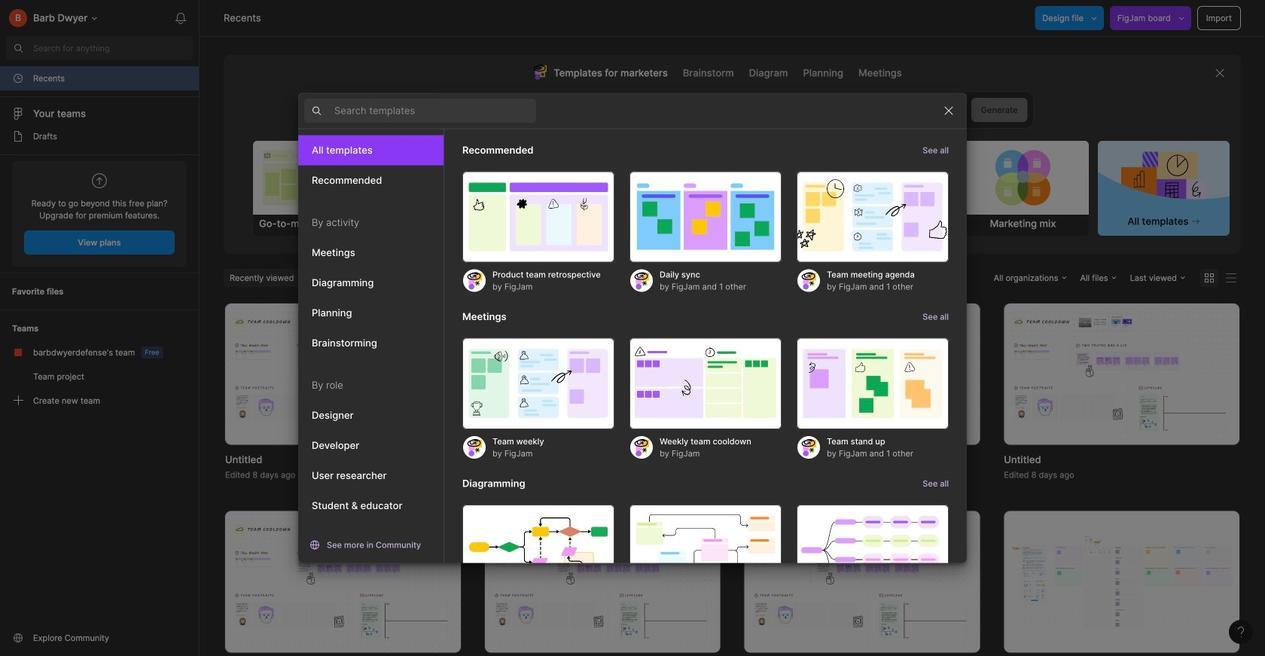 Task type: describe. For each thing, give the bounding box(es) containing it.
Search templates text field
[[334, 102, 536, 120]]

team weekly image
[[462, 338, 615, 429]]

recent 16 image
[[12, 72, 24, 84]]

marketing funnel image
[[394, 141, 525, 215]]

see all all templates image
[[1121, 151, 1207, 207]]

team meeting agenda image
[[797, 171, 949, 263]]

page 16 image
[[12, 130, 24, 142]]

bell 32 image
[[169, 6, 193, 30]]

product team retrospective image
[[462, 171, 615, 263]]

team stand up image
[[797, 338, 949, 429]]

mindmap image
[[797, 505, 949, 596]]

daily sync image
[[630, 171, 782, 263]]

creative brief template image
[[809, 141, 956, 215]]



Task type: vqa. For each thing, say whether or not it's contained in the screenshot.
dialog
yes



Task type: locate. For each thing, give the bounding box(es) containing it.
thumbnail image
[[225, 304, 461, 445], [485, 304, 720, 445], [745, 304, 980, 445], [1004, 304, 1240, 445], [225, 511, 461, 653], [485, 511, 720, 653], [745, 511, 980, 653], [1004, 511, 1240, 653]]

search 32 image
[[6, 36, 30, 60]]

Ex: A weekly team meeting, starting with an ice breaker field
[[494, 92, 972, 128]]

go-to-market (gtm) strategy image
[[253, 141, 385, 215]]

competitor analysis image
[[535, 141, 666, 215]]

social media planner image
[[676, 141, 807, 215]]

dialog
[[298, 93, 967, 626]]

uml diagram image
[[630, 505, 782, 596]]

Search for anything text field
[[33, 42, 193, 54]]

marketing mix image
[[958, 141, 1089, 215]]

grid
[[201, 304, 1264, 656]]

weekly team cooldown image
[[630, 338, 782, 429]]

community 16 image
[[12, 632, 24, 644]]

diagram basics image
[[462, 505, 615, 596]]



